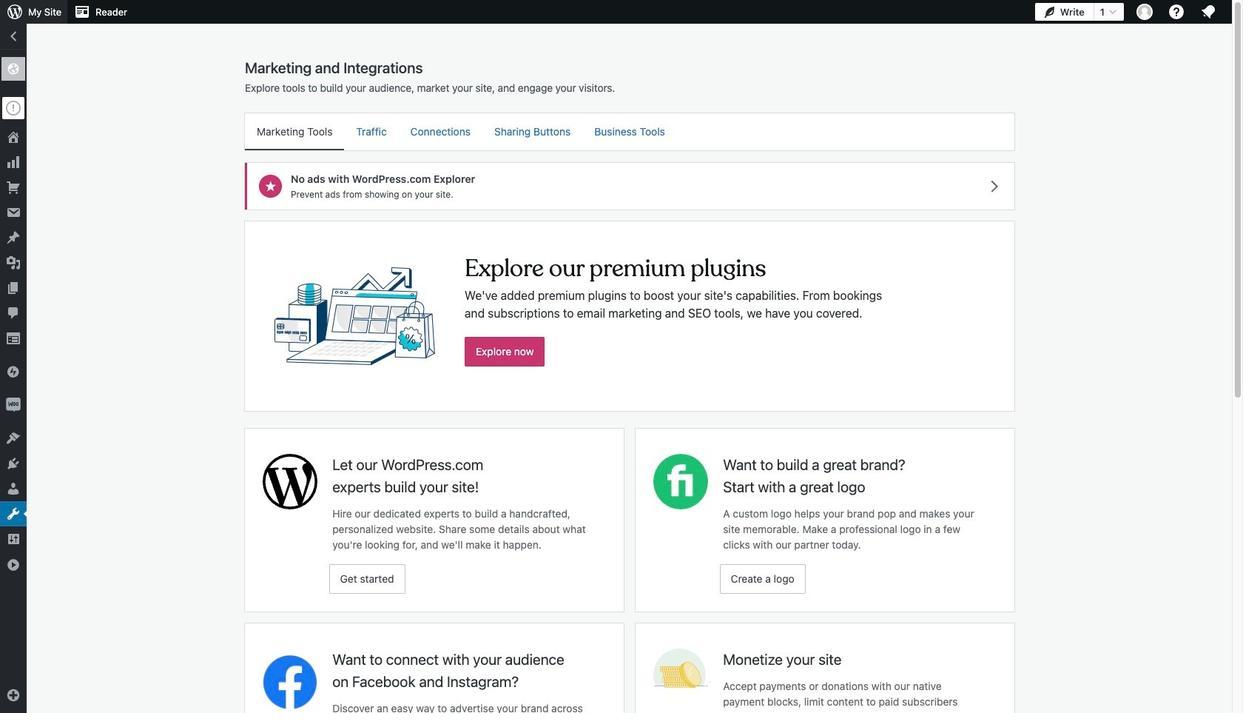 Task type: describe. For each thing, give the bounding box(es) containing it.
2 img image from the top
[[6, 398, 21, 412]]

marketing tools image
[[275, 222, 435, 411]]

help image
[[1168, 3, 1186, 21]]

manage your notifications image
[[1200, 3, 1218, 21]]

1 img image from the top
[[6, 364, 21, 379]]

a stack of coins image
[[654, 649, 709, 691]]



Task type: locate. For each thing, give the bounding box(es) containing it.
0 vertical spatial img image
[[6, 364, 21, 379]]

1 vertical spatial img image
[[6, 398, 21, 412]]

menu
[[245, 113, 1015, 150]]

main content
[[239, 58, 1021, 713]]

img image
[[6, 364, 21, 379], [6, 398, 21, 412]]

my profile image
[[1137, 4, 1154, 20]]

facebook logo image
[[263, 655, 318, 710]]

fiverr logo image
[[654, 454, 709, 509]]



Task type: vqa. For each thing, say whether or not it's contained in the screenshot.
Fiverr logo
yes



